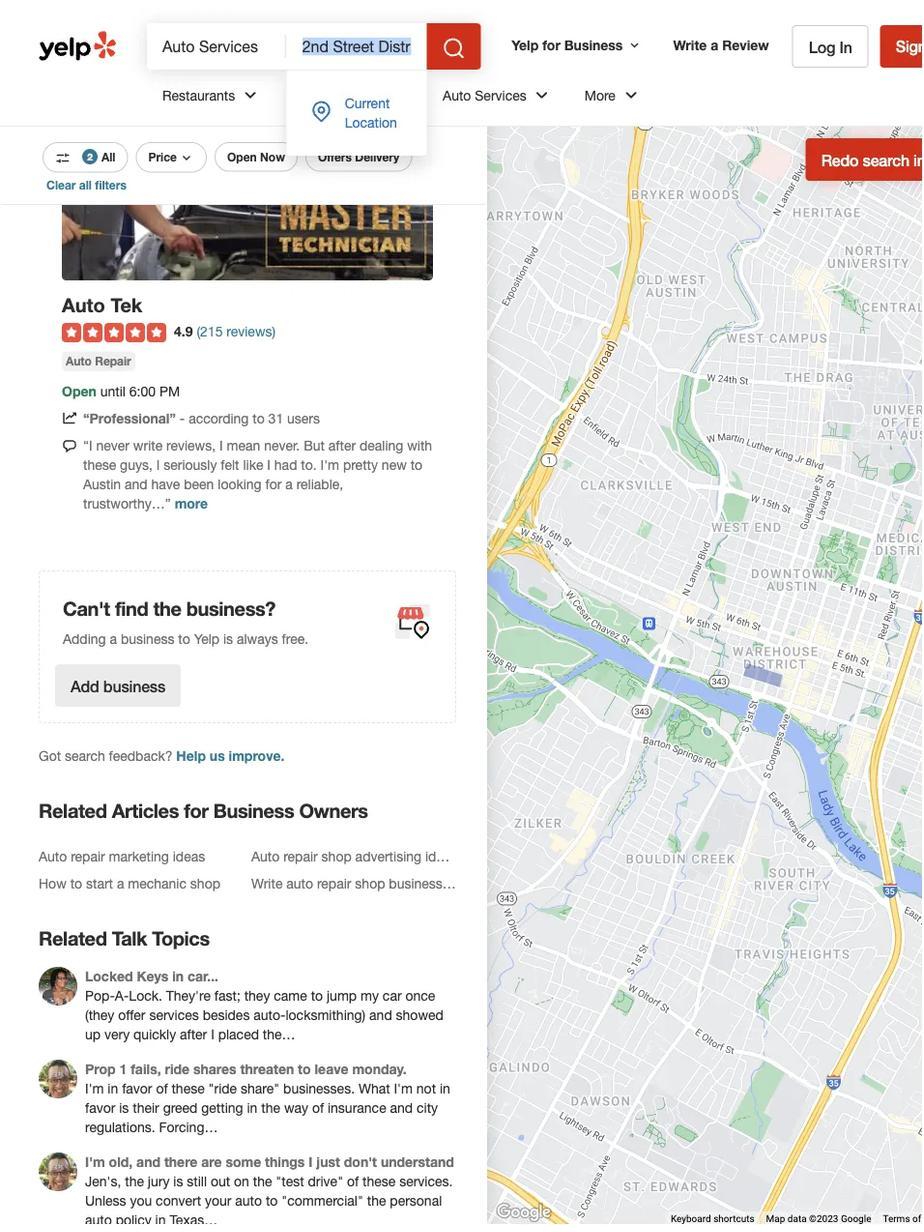 Task type: describe. For each thing, give the bounding box(es) containing it.
open for open until 6:00 pm
[[62, 384, 97, 400]]

1 vertical spatial business
[[103, 677, 165, 696]]

0 vertical spatial more link
[[166, 0, 199, 16]]

besides
[[203, 1008, 250, 1024]]

how
[[39, 876, 67, 892]]

still
[[187, 1174, 207, 1190]]

to down can't find the business?
[[178, 631, 190, 647]]

and inside ""i never write reviews, i mean never. but after dealing with these guys, i seriously felt like i had to. i'm pretty new to austin and have been looking for a reliable, trustworthy…""
[[125, 477, 148, 493]]

16 filter v2 image
[[55, 150, 71, 166]]

these inside prop 1 fails, ride shares threaten to leave monday. i'm in favor of these "ride share" businesses.  what i'm not in favor is their greed getting in the way of insurance and city regulations. forcing…
[[172, 1081, 205, 1097]]

open for open now
[[227, 150, 257, 164]]

there
[[164, 1155, 198, 1171]]

16 chevron down v2 image
[[627, 38, 643, 53]]

understand
[[381, 1155, 454, 1171]]

users
[[287, 411, 320, 427]]

until
[[100, 384, 126, 400]]

been
[[184, 477, 214, 493]]

city
[[417, 1101, 438, 1117]]

find
[[115, 597, 148, 620]]

like
[[243, 457, 263, 473]]

24 chevron down v2 image for home services
[[389, 84, 412, 107]]

1 vertical spatial business
[[214, 799, 294, 822]]

(they
[[85, 1008, 114, 1024]]

and inside "i'm old, and there are some things i just don't understand jen's, the jury is still out on the "test drive" of these services. unless you convert your auto to "commercial" the personal auto policy in texas…"
[[136, 1155, 161, 1171]]

google
[[841, 1213, 872, 1225]]

write a review link
[[666, 28, 777, 62]]

you
[[130, 1193, 152, 1209]]

to left start at the left bottom of the page
[[70, 876, 82, 892]]

i'm left not
[[394, 1081, 413, 1097]]

with
[[407, 438, 432, 454]]

home services
[[293, 87, 385, 103]]

to inside locked keys in car... pop-a-lock.  they're fast; they came to jump my car once (they offer services besides auto-locksmithing) and showed up very quickly after i placed the…
[[311, 988, 323, 1004]]

clear all filters link
[[46, 178, 127, 191]]

the down "i'm old, and there are some things i just don't understand" link
[[253, 1174, 272, 1190]]

none field find
[[162, 36, 271, 57]]

2 vertical spatial business
[[389, 876, 443, 892]]

policy
[[116, 1213, 152, 1225]]

data
[[788, 1213, 807, 1225]]

convert
[[156, 1193, 201, 1209]]

map region
[[410, 18, 924, 1225]]

trustworthy…"
[[83, 496, 171, 512]]

mean
[[227, 438, 260, 454]]

shares
[[193, 1062, 237, 1078]]

fails,
[[131, 1062, 161, 1078]]

restaurants
[[162, 87, 235, 103]]

some
[[226, 1155, 261, 1171]]

google image
[[492, 1200, 556, 1225]]

add business link
[[55, 665, 181, 707]]

i up have
[[156, 457, 160, 473]]

greed
[[163, 1101, 198, 1117]]

i'm inside ""i never write reviews, i mean never. but after dealing with these guys, i seriously felt like i had to. i'm pretty new to austin and have been looking for a reliable, trustworthy…""
[[321, 457, 339, 473]]

in down the share"
[[247, 1101, 258, 1117]]

of down ride
[[156, 1081, 168, 1097]]

(215
[[197, 324, 223, 340]]

services for auto services
[[475, 87, 527, 103]]

businesses.
[[283, 1081, 355, 1097]]

very
[[104, 1027, 130, 1043]]

search image
[[442, 37, 465, 60]]

leave
[[315, 1062, 349, 1078]]

plan
[[447, 876, 472, 892]]

improve.
[[229, 749, 285, 764]]

the up you in the bottom left of the page
[[125, 1174, 144, 1190]]

feedback?
[[109, 749, 173, 764]]

locksmithing)
[[286, 1008, 366, 1024]]

the left personal
[[367, 1193, 386, 1209]]

write for write auto repair shop business plan
[[251, 876, 283, 892]]

things
[[265, 1155, 305, 1171]]

these inside "i'm old, and there are some things i just don't understand jen's, the jury is still out on the "test drive" of these services. unless you convert your auto to "commercial" the personal auto policy in texas…"
[[363, 1174, 396, 1190]]

these inside ""i never write reviews, i mean never. but after dealing with these guys, i seriously felt like i had to. i'm pretty new to austin and have been looking for a reliable, trustworthy…""
[[83, 457, 116, 473]]

monday.
[[352, 1062, 407, 1078]]

"i never write reviews, i mean never. but after dealing with these guys, i seriously felt like i had to. i'm pretty new to austin and have been looking for a reliable, trustworthy…"
[[83, 438, 432, 512]]

sign
[[896, 37, 924, 56]]

clear
[[46, 178, 76, 191]]

insurance
[[328, 1101, 387, 1117]]

open now
[[227, 150, 285, 164]]

write for write a review
[[674, 37, 707, 53]]

reliable,
[[297, 477, 344, 493]]

locked
[[85, 969, 133, 985]]

6:00
[[129, 384, 156, 400]]

auto for auto tek
[[62, 294, 105, 317]]

pretty
[[343, 457, 378, 473]]

don't
[[344, 1155, 377, 1171]]

clear all filters
[[46, 178, 127, 191]]

ideas inside 'link'
[[426, 849, 458, 865]]

view
[[201, 49, 234, 67]]

i inside locked keys in car... pop-a-lock.  they're fast; they came to jump my car once (they offer services besides auto-locksmithing) and showed up very quickly after i placed the…
[[211, 1027, 215, 1043]]

log in
[[809, 38, 853, 56]]

guys,
[[120, 457, 153, 473]]

keys
[[137, 969, 169, 985]]

business inside yelp for business 'button'
[[565, 37, 623, 53]]

4.9 link
[[174, 322, 193, 340]]

offers
[[318, 150, 352, 164]]

shop inside 'link'
[[322, 849, 352, 865]]

in inside button
[[914, 151, 924, 169]]

in inside "i'm old, and there are some things i just don't understand jen's, the jury is still out on the "test drive" of these services. unless you convert your auto to "commercial" the personal auto policy in texas…"
[[155, 1213, 166, 1225]]

just
[[316, 1155, 340, 1171]]

looking
[[218, 477, 262, 493]]

i'm inside "i'm old, and there are some things i just don't understand jen's, the jury is still out on the "test drive" of these services. unless you convert your auto to "commercial" the personal auto policy in texas…"
[[85, 1155, 105, 1171]]

on
[[234, 1174, 249, 1190]]

out
[[211, 1174, 230, 1190]]

business categories element
[[147, 70, 924, 126]]

to left 31
[[253, 411, 265, 427]]

got search feedback? help us improve.
[[39, 749, 285, 764]]

search for got
[[65, 749, 105, 764]]

4.9 star rating image
[[62, 323, 166, 343]]

locked keys in car... pop-a-lock.  they're fast; they came to jump my car once (they offer services besides auto-locksmithing) and showed up very quickly after i placed the…
[[85, 969, 444, 1043]]

0 horizontal spatial shop
[[190, 876, 221, 892]]

is inside prop 1 fails, ride shares threaten to leave monday. i'm in favor of these "ride share" businesses.  what i'm not in favor is their greed getting in the way of insurance and city regulations. forcing…
[[119, 1101, 129, 1117]]

i right like
[[267, 457, 271, 473]]

add business
[[71, 677, 165, 696]]

location
[[345, 115, 397, 131]]

redo search in
[[822, 151, 924, 169]]

quickly
[[134, 1027, 176, 1043]]

to inside ""i never write reviews, i mean never. but after dealing with these guys, i seriously felt like i had to. i'm pretty new to austin and have been looking for a reliable, trustworthy…""
[[411, 457, 423, 473]]

the right find
[[153, 597, 181, 620]]

map
[[767, 1213, 786, 1225]]

auto services
[[443, 87, 527, 103]]

(215 reviews)
[[197, 324, 276, 340]]

after inside ""i never write reviews, i mean never. but after dealing with these guys, i seriously felt like i had to. i'm pretty new to austin and have been looking for a reliable, trustworthy…""
[[329, 438, 356, 454]]

"commercial"
[[282, 1193, 364, 1209]]

i'm old, and there are some things i just don't understand link
[[85, 1155, 454, 1171]]

1
[[119, 1062, 127, 1078]]

placed
[[218, 1027, 259, 1043]]

us
[[210, 749, 225, 764]]

a left review
[[711, 37, 719, 53]]

"i
[[83, 438, 92, 454]]

always
[[237, 631, 278, 647]]

offers delivery button
[[306, 142, 412, 172]]

mechanic
[[128, 876, 187, 892]]

i'm down prop at bottom
[[85, 1081, 104, 1097]]

austin
[[83, 477, 121, 493]]

1 horizontal spatial favor
[[122, 1081, 152, 1097]]

auto repair shop advertising ideas
[[251, 849, 458, 865]]

filters group
[[39, 142, 416, 193]]

forcing…
[[159, 1120, 218, 1136]]

car...
[[188, 969, 219, 985]]



Task type: vqa. For each thing, say whether or not it's contained in the screenshot.
bottom Choices
no



Task type: locate. For each thing, give the bounding box(es) containing it.
24 chevron down v2 image inside home services link
[[389, 84, 412, 107]]

shop down auto repair shop advertising ideas 'link'
[[355, 876, 385, 892]]

0 horizontal spatial after
[[180, 1027, 207, 1043]]

yelp
[[512, 37, 539, 53], [194, 631, 220, 647]]

services.
[[400, 1174, 453, 1190]]

view website link
[[62, 36, 433, 79]]

1 horizontal spatial is
[[173, 1174, 183, 1190]]

auto inside business categories 'element'
[[443, 87, 471, 103]]

my
[[361, 988, 379, 1004]]

1 horizontal spatial yelp
[[512, 37, 539, 53]]

they're
[[166, 988, 211, 1004]]

repair
[[95, 355, 131, 368]]

came
[[274, 988, 307, 1004]]

for down had
[[266, 477, 282, 493]]

0 horizontal spatial these
[[83, 457, 116, 473]]

more link
[[569, 70, 658, 126]]

and inside locked keys in car... pop-a-lock.  they're fast; they came to jump my car once (they offer services besides auto-locksmithing) and showed up very quickly after i placed the…
[[370, 1008, 392, 1024]]

business down find
[[121, 631, 174, 647]]

repair for marketing
[[71, 849, 105, 865]]

of down "don't"
[[347, 1174, 359, 1190]]

2 horizontal spatial is
[[223, 631, 233, 647]]

1 ideas from the left
[[173, 849, 205, 865]]

1 vertical spatial favor
[[85, 1101, 115, 1117]]

prop
[[85, 1062, 116, 1078]]

yelp down business? at the left
[[194, 631, 220, 647]]

the inside prop 1 fails, ride shares threaten to leave monday. i'm in favor of these "ride share" businesses.  what i'm not in favor is their greed getting in the way of insurance and city regulations. forcing…
[[261, 1101, 280, 1117]]

more down been
[[175, 496, 208, 512]]

1 vertical spatial is
[[119, 1101, 129, 1117]]

24 chevron down v2 image up location
[[389, 84, 412, 107]]

0 horizontal spatial auto
[[85, 1213, 112, 1225]]

1 horizontal spatial 24 chevron down v2 image
[[620, 84, 643, 107]]

more link down been
[[175, 496, 208, 512]]

1 vertical spatial more link
[[175, 496, 208, 512]]

is
[[223, 631, 233, 647], [119, 1101, 129, 1117], [173, 1174, 183, 1190]]

marketing
[[109, 849, 169, 865]]

1 horizontal spatial 24 chevron down v2 image
[[389, 84, 412, 107]]

related articles for business owners
[[39, 799, 368, 822]]

old,
[[109, 1155, 133, 1171]]

0 horizontal spatial business
[[214, 799, 294, 822]]

keyboard
[[671, 1213, 712, 1225]]

1 vertical spatial related
[[39, 927, 107, 950]]

in down prop at bottom
[[108, 1081, 118, 1097]]

more for more view website
[[166, 0, 199, 16]]

in inside locked keys in car... pop-a-lock.  they're fast; they came to jump my car once (they offer services besides auto-locksmithing) and showed up very quickly after i placed the…
[[172, 969, 184, 985]]

0 horizontal spatial services
[[333, 87, 385, 103]]

©2023
[[810, 1213, 839, 1225]]

0 vertical spatial auto
[[287, 876, 313, 892]]

2 horizontal spatial these
[[363, 1174, 396, 1190]]

showed
[[396, 1008, 444, 1024]]

in up they're
[[172, 969, 184, 985]]

0 horizontal spatial 24 chevron down v2 image
[[531, 84, 554, 107]]

ideas up mechanic
[[173, 849, 205, 865]]

a-
[[115, 988, 129, 1004]]

texas…
[[170, 1213, 218, 1225]]

4.9
[[174, 324, 193, 340]]

for right articles
[[184, 799, 209, 822]]

reviews,
[[166, 438, 216, 454]]

24 chevron down v2 image for restaurants
[[239, 84, 262, 107]]

0 horizontal spatial ideas
[[173, 849, 205, 865]]

repair up start at the left bottom of the page
[[71, 849, 105, 865]]

0 vertical spatial for
[[543, 37, 561, 53]]

24 chevron down v2 image inside more link
[[620, 84, 643, 107]]

0 vertical spatial business
[[565, 37, 623, 53]]

2 vertical spatial these
[[363, 1174, 396, 1190]]

0 horizontal spatial 24 chevron down v2 image
[[239, 84, 262, 107]]

open inside button
[[227, 150, 257, 164]]

2 horizontal spatial shop
[[355, 876, 385, 892]]

1 vertical spatial yelp
[[194, 631, 220, 647]]

after down services
[[180, 1027, 207, 1043]]

to up businesses.
[[298, 1062, 311, 1078]]

0 horizontal spatial search
[[65, 749, 105, 764]]

to inside "i'm old, and there are some things i just don't understand jen's, the jury is still out on the "test drive" of these services. unless you convert your auto to "commercial" the personal auto policy in texas…"
[[266, 1193, 278, 1209]]

the…
[[263, 1027, 296, 1043]]

business
[[121, 631, 174, 647], [103, 677, 165, 696], [389, 876, 443, 892]]

all
[[102, 150, 115, 164]]

24 chevron down v2 image inside restaurants link
[[239, 84, 262, 107]]

had
[[275, 457, 297, 473]]

None search field
[[147, 23, 485, 70]]

1 horizontal spatial write
[[674, 37, 707, 53]]

of
[[156, 1081, 168, 1097], [312, 1101, 324, 1117], [347, 1174, 359, 1190], [913, 1213, 922, 1225]]

search inside button
[[863, 151, 910, 169]]

Near text field
[[302, 36, 411, 57]]

services
[[333, 87, 385, 103], [475, 87, 527, 103]]

None field
[[162, 36, 271, 57], [302, 36, 411, 57], [302, 36, 411, 57]]

related talk topics
[[39, 927, 210, 950]]

advertising
[[356, 849, 422, 865]]

to.
[[301, 457, 317, 473]]

repair inside 'link'
[[284, 849, 318, 865]]

2 vertical spatial is
[[173, 1174, 183, 1190]]

auto tek link
[[62, 294, 143, 317]]

to down with
[[411, 457, 423, 473]]

to
[[253, 411, 265, 427], [411, 457, 423, 473], [178, 631, 190, 647], [70, 876, 82, 892], [311, 988, 323, 1004], [298, 1062, 311, 1078], [266, 1193, 278, 1209]]

is left "always"
[[223, 631, 233, 647]]

1 services from the left
[[333, 87, 385, 103]]

auto down search icon
[[443, 87, 471, 103]]

related down got
[[39, 799, 107, 822]]

1 horizontal spatial open
[[227, 150, 257, 164]]

2 24 chevron down v2 image from the left
[[620, 84, 643, 107]]

2 vertical spatial auto
[[85, 1213, 112, 1225]]

0 horizontal spatial for
[[184, 799, 209, 822]]

search
[[863, 151, 910, 169], [65, 749, 105, 764]]

current
[[345, 95, 390, 111]]

open up 16 trending v2 image
[[62, 384, 97, 400]]

is up the regulations.
[[119, 1101, 129, 1117]]

repair for shop
[[284, 849, 318, 865]]

shop right mechanic
[[190, 876, 221, 892]]

for inside ""i never write reviews, i mean never. but after dealing with these guys, i seriously felt like i had to. i'm pretty new to austin and have been looking for a reliable, trustworthy…""
[[266, 477, 282, 493]]

in right redo
[[914, 151, 924, 169]]

i down besides on the left
[[211, 1027, 215, 1043]]

i left just
[[309, 1155, 313, 1171]]

a inside ""i never write reviews, i mean never. but after dealing with these guys, i seriously felt like i had to. i'm pretty new to austin and have been looking for a reliable, trustworthy…""
[[286, 477, 293, 493]]

keyboard shortcuts button
[[671, 1212, 755, 1225]]

open left now
[[227, 150, 257, 164]]

lock.
[[129, 988, 162, 1004]]

favor up the regulations.
[[85, 1101, 115, 1117]]

are
[[201, 1155, 222, 1171]]

auto services link
[[428, 70, 569, 126]]

after inside locked keys in car... pop-a-lock.  they're fast; they came to jump my car once (they offer services besides auto-locksmithing) and showed up very quickly after i placed the…
[[180, 1027, 207, 1043]]

16 trending v2 image
[[62, 411, 77, 427]]

to inside prop 1 fails, ride shares threaten to leave monday. i'm in favor of these "ride share" businesses.  what i'm not in favor is their greed getting in the way of insurance and city regulations. forcing…
[[298, 1062, 311, 1078]]

auto down unless
[[85, 1213, 112, 1225]]

auto-
[[254, 1008, 286, 1024]]

0 vertical spatial business
[[121, 631, 174, 647]]

auto tek
[[62, 294, 143, 317]]

more for more
[[175, 496, 208, 512]]

0 vertical spatial yelp
[[512, 37, 539, 53]]

help us improve. button
[[176, 749, 285, 764]]

i up felt
[[220, 438, 223, 454]]

and left city
[[390, 1101, 413, 1117]]

2 24 chevron down v2 image from the left
[[389, 84, 412, 107]]

to down "test
[[266, 1193, 278, 1209]]

24 chevron down v2 image for auto services
[[531, 84, 554, 107]]

auto repair
[[66, 355, 131, 368]]

1 vertical spatial these
[[172, 1081, 205, 1097]]

repair
[[71, 849, 105, 865], [284, 849, 318, 865], [317, 876, 352, 892]]

map data ©2023 google
[[767, 1213, 872, 1225]]

24 chevron down v2 image
[[531, 84, 554, 107], [620, 84, 643, 107]]

favor down fails,
[[122, 1081, 152, 1097]]

have
[[151, 477, 180, 493]]

auto repair button
[[62, 352, 135, 371]]

24 chevron down v2 image right more
[[620, 84, 643, 107]]

auto inside "button"
[[66, 355, 92, 368]]

2 ideas from the left
[[426, 849, 458, 865]]

auto down auto repair shop advertising ideas 'link'
[[287, 876, 313, 892]]

write auto repair shop business plan link
[[251, 875, 472, 894]]

0 horizontal spatial yelp
[[194, 631, 220, 647]]

these up austin
[[83, 457, 116, 473]]

auto down on
[[235, 1193, 262, 1209]]

0 vertical spatial is
[[223, 631, 233, 647]]

is inside "i'm old, and there are some things i just don't understand jen's, the jury is still out on the "test drive" of these services. unless you convert your auto to "commercial" the personal auto policy in texas…"
[[173, 1174, 183, 1190]]

24 chevron down v2 image
[[239, 84, 262, 107], [389, 84, 412, 107]]

Find text field
[[162, 36, 271, 57]]

write down auto repair shop advertising ideas 'link'
[[251, 876, 283, 892]]

2 vertical spatial for
[[184, 799, 209, 822]]

1 horizontal spatial shop
[[322, 849, 352, 865]]

i'm right to.
[[321, 457, 339, 473]]

got
[[39, 749, 61, 764]]

1 vertical spatial after
[[180, 1027, 207, 1043]]

auto left repair
[[66, 355, 92, 368]]

0 horizontal spatial favor
[[85, 1101, 115, 1117]]

0 vertical spatial open
[[227, 150, 257, 164]]

pop-
[[85, 988, 115, 1004]]

how to start a mechanic shop link
[[39, 875, 244, 894]]

0 vertical spatial related
[[39, 799, 107, 822]]

open
[[227, 150, 257, 164], [62, 384, 97, 400]]

1 horizontal spatial services
[[475, 87, 527, 103]]

talk
[[112, 927, 147, 950]]

24 chevron down v2 image for more
[[620, 84, 643, 107]]

can't
[[63, 597, 110, 620]]

a right adding
[[110, 631, 117, 647]]

services
[[149, 1008, 199, 1024]]

2 services from the left
[[475, 87, 527, 103]]

and inside prop 1 fails, ride shares threaten to leave monday. i'm in favor of these "ride share" businesses.  what i'm not in favor is their greed getting in the way of insurance and city regulations. forcing…
[[390, 1101, 413, 1117]]

business down advertising
[[389, 876, 443, 892]]

services inside 'link'
[[475, 87, 527, 103]]

auto for auto services
[[443, 87, 471, 103]]

2 horizontal spatial auto
[[287, 876, 313, 892]]

of right terms on the bottom right
[[913, 1213, 922, 1225]]

regulations.
[[85, 1120, 155, 1136]]

more inside more view website
[[166, 0, 199, 16]]

and up "jury"
[[136, 1155, 161, 1171]]

current location
[[345, 95, 397, 131]]

the down the share"
[[261, 1101, 280, 1117]]

more up find "field"
[[166, 0, 199, 16]]

these up 'greed'
[[172, 1081, 205, 1097]]

of down businesses.
[[312, 1101, 324, 1117]]

0 vertical spatial after
[[329, 438, 356, 454]]

business down improve.
[[214, 799, 294, 822]]

in right not
[[440, 1081, 451, 1097]]

i'm
[[321, 457, 339, 473], [85, 1081, 104, 1097], [394, 1081, 413, 1097], [85, 1155, 105, 1171]]

shop up write auto repair shop business plan
[[322, 849, 352, 865]]

yelp for business
[[512, 37, 623, 53]]

related up locked
[[39, 927, 107, 950]]

1 horizontal spatial after
[[329, 438, 356, 454]]

1 horizontal spatial these
[[172, 1081, 205, 1097]]

and down "guys,"
[[125, 477, 148, 493]]

business left 16 chevron down v2 icon
[[565, 37, 623, 53]]

0 horizontal spatial write
[[251, 876, 283, 892]]

1 24 chevron down v2 image from the left
[[239, 84, 262, 107]]

adding
[[63, 631, 106, 647]]

i'm up jen's,
[[85, 1155, 105, 1171]]

up
[[85, 1027, 101, 1043]]

jen's,
[[85, 1174, 121, 1190]]

1 vertical spatial more
[[175, 496, 208, 512]]

auto up 4.9 star rating "image" on the left of page
[[62, 294, 105, 317]]

(215 reviews) link
[[197, 322, 276, 340]]

can't find the business?
[[63, 597, 276, 620]]

is left still at the bottom left of the page
[[173, 1174, 183, 1190]]

help
[[176, 749, 206, 764]]

0 vertical spatial write
[[674, 37, 707, 53]]

1 horizontal spatial auto
[[235, 1193, 262, 1209]]

your
[[205, 1193, 232, 1209]]

how to start a mechanic shop
[[39, 876, 221, 892]]

1 horizontal spatial for
[[266, 477, 282, 493]]

0 vertical spatial search
[[863, 151, 910, 169]]

after up "pretty"
[[329, 438, 356, 454]]

1 vertical spatial open
[[62, 384, 97, 400]]

to up locksmithing)
[[311, 988, 323, 1004]]

auto for auto repair
[[66, 355, 92, 368]]

0 vertical spatial more
[[166, 0, 199, 16]]

business right add
[[103, 677, 165, 696]]

restaurants link
[[147, 70, 278, 126]]

repair down owners at the left
[[284, 849, 318, 865]]

business?
[[186, 597, 276, 620]]

search for redo
[[863, 151, 910, 169]]

the
[[153, 597, 181, 620], [261, 1101, 280, 1117], [125, 1174, 144, 1190], [253, 1174, 272, 1190], [367, 1193, 386, 1209]]

24 chevron down v2 image inside auto services 'link'
[[531, 84, 554, 107]]

1 horizontal spatial search
[[863, 151, 910, 169]]

1 vertical spatial search
[[65, 749, 105, 764]]

for up business categories 'element'
[[543, 37, 561, 53]]

yelp up business categories 'element'
[[512, 37, 539, 53]]

felt
[[221, 457, 239, 473]]

24 chevron down v2 image down yelp for business
[[531, 84, 554, 107]]

1 vertical spatial write
[[251, 876, 283, 892]]

unless
[[85, 1193, 126, 1209]]

1 vertical spatial auto
[[235, 1193, 262, 1209]]

search right redo
[[863, 151, 910, 169]]

ideas up plan
[[426, 849, 458, 865]]

of inside "i'm old, and there are some things i just don't understand jen's, the jury is still out on the "test drive" of these services. unless you convert your auto to "commercial" the personal auto policy in texas…"
[[347, 1174, 359, 1190]]

repair down auto repair shop advertising ideas 'link'
[[317, 876, 352, 892]]

16 speech v2 image
[[62, 439, 77, 455]]

related for related talk topics
[[39, 927, 107, 950]]

24 chevron down v2 image down the view website link
[[239, 84, 262, 107]]

for inside 'button'
[[543, 37, 561, 53]]

2 horizontal spatial for
[[543, 37, 561, 53]]

1 24 chevron down v2 image from the left
[[531, 84, 554, 107]]

prop 1 fails, ride shares threaten to leave monday. link
[[85, 1062, 407, 1078]]

24 marker v2 image
[[310, 100, 333, 123]]

keyboard shortcuts
[[671, 1213, 755, 1225]]

2 related from the top
[[39, 927, 107, 950]]

these down "don't"
[[363, 1174, 396, 1190]]

auto down related articles for business owners
[[251, 849, 280, 865]]

0 horizontal spatial open
[[62, 384, 97, 400]]

they
[[244, 988, 270, 1004]]

never.
[[264, 438, 300, 454]]

more link up find "field"
[[166, 0, 199, 16]]

services for home services
[[333, 87, 385, 103]]

for
[[543, 37, 561, 53], [266, 477, 282, 493], [184, 799, 209, 822]]

terms
[[883, 1213, 911, 1225]]

related for related articles for business owners
[[39, 799, 107, 822]]

0 vertical spatial these
[[83, 457, 116, 473]]

auto for auto repair marketing ideas
[[39, 849, 67, 865]]

auto for auto repair shop advertising ideas
[[251, 849, 280, 865]]

auto up how on the bottom left of page
[[39, 849, 67, 865]]

i inside "i'm old, and there are some things i just don't understand jen's, the jury is still out on the "test drive" of these services. unless you convert your auto to "commercial" the personal auto policy in texas…"
[[309, 1155, 313, 1171]]

search right got
[[65, 749, 105, 764]]

0 horizontal spatial is
[[119, 1101, 129, 1117]]

1 horizontal spatial business
[[565, 37, 623, 53]]

1 horizontal spatial ideas
[[426, 849, 458, 865]]

0 vertical spatial favor
[[122, 1081, 152, 1097]]

in down convert
[[155, 1213, 166, 1225]]

  text field
[[302, 36, 411, 57]]

1 related from the top
[[39, 799, 107, 822]]

write a review
[[674, 37, 770, 53]]

yelp inside 'button'
[[512, 37, 539, 53]]

and down my
[[370, 1008, 392, 1024]]

1 vertical spatial for
[[266, 477, 282, 493]]

log
[[809, 38, 836, 56]]

write right 16 chevron down v2 icon
[[674, 37, 707, 53]]

a down had
[[286, 477, 293, 493]]

a right start at the left bottom of the page
[[117, 876, 124, 892]]



